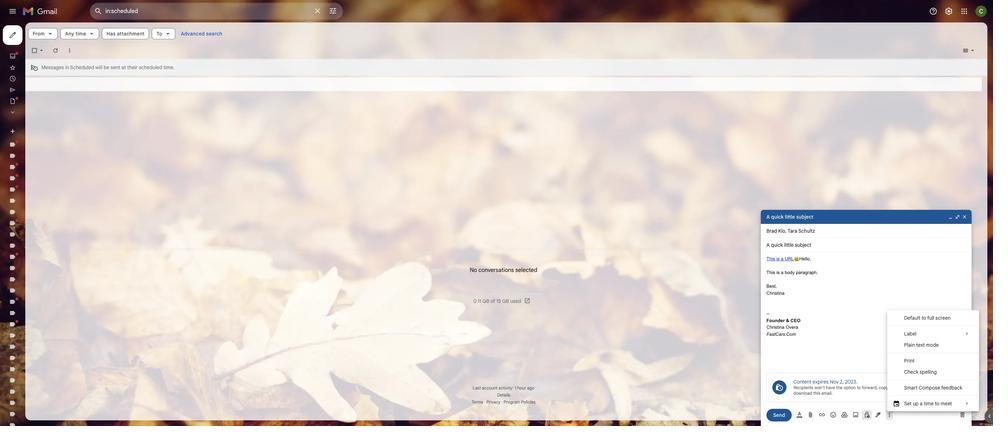 Task type: describe. For each thing, give the bounding box(es) containing it.
last account activity: 1 hour ago details terms · privacy · program policies
[[472, 386, 536, 405]]

more image
[[66, 47, 73, 54]]

plain
[[905, 342, 915, 349]]

terms link
[[472, 400, 483, 405]]

mode
[[927, 342, 939, 349]]

text
[[917, 342, 925, 349]]

this is a url
[[767, 257, 794, 262]]

to inside content expires nov 2, 2023. recipients won't have the option to forward, copy, print, or download this email.
[[857, 386, 861, 391]]

little
[[785, 214, 795, 220]]

has
[[107, 31, 116, 37]]

terms
[[472, 400, 483, 405]]

any time button
[[61, 28, 99, 39]]

Subject field
[[767, 242, 967, 249]]

insert link ‪(⌘k)‬ image
[[819, 412, 826, 419]]

attachment
[[117, 31, 145, 37]]

2,
[[840, 379, 844, 386]]

details link
[[497, 393, 510, 398]]

clear search image
[[311, 4, 325, 18]]

nov
[[830, 379, 839, 386]]

of
[[491, 298, 495, 305]]

feedback
[[942, 385, 963, 392]]

1 · from the left
[[484, 400, 486, 405]]

have
[[826, 386, 836, 391]]

advanced search button
[[178, 27, 225, 40]]

from
[[33, 31, 45, 37]]

their
[[127, 64, 138, 71]]

program policies link
[[504, 400, 536, 405]]

support image
[[930, 7, 938, 15]]

2 horizontal spatial to
[[935, 401, 940, 407]]

klo
[[779, 228, 786, 234]]

full
[[928, 315, 935, 322]]

Message Body text field
[[767, 256, 967, 364]]

main menu image
[[8, 7, 17, 15]]

in
[[65, 64, 69, 71]]

at
[[122, 64, 126, 71]]

program
[[504, 400, 520, 405]]

best, christina
[[767, 284, 785, 296]]

minimize image
[[948, 214, 954, 220]]

advanced search options image
[[326, 4, 340, 18]]

check spelling
[[905, 369, 937, 376]]

a quick little subject dialog
[[761, 210, 980, 427]]

ceo
[[791, 318, 801, 324]]

plain text mode
[[905, 342, 939, 349]]

this is a url link
[[767, 257, 794, 262]]

1
[[515, 386, 516, 391]]

hello,
[[800, 257, 811, 262]]

founder
[[767, 318, 785, 324]]

any
[[65, 31, 74, 37]]

&
[[786, 318, 790, 324]]

insert files using drive image
[[841, 412, 848, 419]]

2 - from the left
[[768, 311, 770, 317]]

hour
[[517, 386, 526, 391]]

attach files image
[[808, 412, 815, 419]]

set
[[905, 401, 912, 407]]

a
[[767, 214, 770, 220]]

best,
[[767, 284, 777, 289]]

option
[[844, 386, 856, 391]]

brad klo , tara schultz
[[767, 228, 815, 234]]

brad
[[767, 228, 777, 234]]

search
[[206, 31, 223, 37]]

email.
[[822, 391, 833, 396]]

privacy link
[[487, 400, 501, 405]]

content expires nov 2, 2023. recipients won't have the option to forward, copy, print, or download this email.
[[794, 379, 906, 396]]

check
[[905, 369, 919, 376]]

won't
[[815, 386, 825, 391]]

2 · from the left
[[502, 400, 503, 405]]

1 christina from the top
[[767, 291, 785, 296]]

expires
[[813, 379, 829, 386]]

content
[[794, 379, 812, 386]]

tara
[[788, 228, 798, 234]]

toggle split pane mode image
[[963, 47, 970, 54]]

recipients
[[794, 386, 814, 391]]

schultz
[[799, 228, 815, 234]]

print
[[905, 358, 915, 364]]

1 gb from the left
[[483, 298, 490, 305]]

used
[[510, 298, 521, 305]]

quick
[[771, 214, 784, 220]]

2 gb from the left
[[502, 298, 509, 305]]

send button
[[767, 409, 792, 422]]

a for time
[[920, 401, 923, 407]]

any time
[[65, 31, 86, 37]]

subject
[[797, 214, 814, 220]]

to
[[157, 31, 162, 37]]



Task type: locate. For each thing, give the bounding box(es) containing it.
· right terms "link"
[[484, 400, 486, 405]]

1 vertical spatial christina
[[767, 325, 785, 330]]

no
[[470, 267, 477, 274]]

1 vertical spatial to
[[857, 386, 861, 391]]

None checkbox
[[31, 47, 38, 54]]

fastcars.com
[[767, 332, 796, 337]]

no conversations selected
[[470, 267, 538, 274]]

to right option on the bottom
[[857, 386, 861, 391]]

screen
[[936, 315, 951, 322]]

the
[[837, 386, 843, 391]]

-- founder & ceo christina overa fastcars.com
[[767, 311, 801, 337]]

discard draft ‪(⌘⇧d)‬ image
[[959, 412, 967, 419]]

download
[[794, 391, 813, 396]]

0 vertical spatial this
[[767, 257, 776, 262]]

a for url
[[781, 257, 784, 262]]

0 horizontal spatial ·
[[484, 400, 486, 405]]

time inside 'any time' dropdown button
[[76, 31, 86, 37]]

this for this is a body paragraph.
[[767, 270, 776, 276]]

1 vertical spatial time
[[924, 401, 934, 407]]

from button
[[28, 28, 58, 39]]

default to full screen
[[905, 315, 951, 322]]

gb left of
[[483, 298, 490, 305]]

this left url
[[767, 257, 776, 262]]

a right the up
[[920, 401, 923, 407]]

refresh image
[[52, 47, 59, 54]]

insert emoji ‪(⌘⇧2)‬ image
[[830, 412, 837, 419]]

0 vertical spatial is
[[777, 257, 780, 262]]

1 is from the top
[[777, 257, 780, 262]]

gmail image
[[22, 4, 61, 18]]

1 this from the top
[[767, 257, 776, 262]]

activity:
[[499, 386, 514, 391]]

selected
[[516, 267, 538, 274]]

2 is from the top
[[777, 270, 780, 276]]

2 vertical spatial a
[[920, 401, 923, 407]]

pop out image
[[955, 214, 961, 220]]

2 vertical spatial to
[[935, 401, 940, 407]]

paragraph.
[[796, 270, 818, 276]]

christina inside -- founder & ceo christina overa fastcars.com
[[767, 325, 785, 330]]

2023.
[[845, 379, 858, 386]]

gb
[[483, 298, 490, 305], [502, 298, 509, 305]]

meet
[[941, 401, 953, 407]]

conversations
[[479, 267, 514, 274]]

,
[[786, 228, 787, 234]]

last
[[473, 386, 481, 391]]

default
[[905, 315, 921, 322]]

1 horizontal spatial time
[[924, 401, 934, 407]]

to left meet
[[935, 401, 940, 407]]

settings image
[[945, 7, 954, 15]]

compose
[[919, 385, 941, 392]]

a quick little subject
[[767, 214, 814, 220]]

0.11
[[474, 298, 482, 305]]

0 horizontal spatial gb
[[483, 298, 490, 305]]

body
[[785, 270, 795, 276]]

this
[[767, 257, 776, 262], [767, 270, 776, 276]]

1 horizontal spatial to
[[922, 315, 927, 322]]

Search mail text field
[[105, 8, 309, 15]]

1 vertical spatial this
[[767, 270, 776, 276]]

15
[[497, 298, 501, 305]]

messages in scheduled will be sent at their scheduled time.
[[41, 64, 175, 71]]

search mail image
[[92, 5, 105, 18]]

details
[[497, 393, 510, 398]]

is left url
[[777, 257, 780, 262]]

smart
[[905, 385, 918, 392]]

follow link to manage storage image
[[524, 298, 531, 305]]

more options image
[[888, 412, 892, 419]]

christina down best,
[[767, 291, 785, 296]]

1 horizontal spatial gb
[[502, 298, 509, 305]]

None search field
[[90, 3, 343, 20]]

this is a body paragraph.
[[767, 270, 818, 276]]

0 vertical spatial time
[[76, 31, 86, 37]]

this for this is a url
[[767, 257, 776, 262]]

privacy
[[487, 400, 501, 405]]

😃 image
[[794, 257, 800, 262]]

messages
[[41, 64, 64, 71]]

is for body
[[777, 270, 780, 276]]

1 - from the left
[[767, 311, 768, 317]]

insert signature image
[[875, 412, 882, 419]]

this
[[814, 391, 821, 396]]

close image
[[962, 214, 968, 220]]

a for body
[[781, 270, 784, 276]]

url
[[785, 257, 794, 262]]

label
[[905, 331, 917, 337]]

a left body
[[781, 270, 784, 276]]

toggle confidential mode image
[[864, 412, 871, 419]]

or
[[902, 386, 906, 391]]

advanced search
[[181, 31, 223, 37]]

time right the up
[[924, 401, 934, 407]]

christina down founder
[[767, 325, 785, 330]]

to left full on the right of the page
[[922, 315, 927, 322]]

0 vertical spatial a
[[781, 257, 784, 262]]

christina
[[767, 291, 785, 296], [767, 325, 785, 330]]

0 vertical spatial christina
[[767, 291, 785, 296]]

be
[[104, 64, 109, 71]]

overa
[[786, 325, 799, 330]]

time right any
[[76, 31, 86, 37]]

copy,
[[879, 386, 889, 391]]

is left body
[[777, 270, 780, 276]]

to button
[[152, 28, 175, 39]]

set up a time to meet
[[905, 401, 953, 407]]

is for url
[[777, 257, 780, 262]]

account
[[482, 386, 498, 391]]

0.11 gb of 15 gb used
[[474, 298, 521, 305]]

a left url
[[781, 257, 784, 262]]

time inside a quick little subject dialog
[[924, 401, 934, 407]]

0 horizontal spatial to
[[857, 386, 861, 391]]

2 this from the top
[[767, 270, 776, 276]]

send
[[774, 412, 785, 419]]

is
[[777, 257, 780, 262], [777, 270, 780, 276]]

insert photo image
[[853, 412, 860, 419]]

to
[[922, 315, 927, 322], [857, 386, 861, 391], [935, 401, 940, 407]]

gb right 15 at the bottom of the page
[[502, 298, 509, 305]]

no conversations selected main content
[[25, 22, 988, 421]]

scheduled
[[70, 64, 94, 71]]

1 vertical spatial a
[[781, 270, 784, 276]]

print,
[[891, 386, 900, 391]]

has attachment
[[107, 31, 145, 37]]

this up best,
[[767, 270, 776, 276]]

1 vertical spatial is
[[777, 270, 780, 276]]

0 vertical spatial to
[[922, 315, 927, 322]]

spelling
[[920, 369, 937, 376]]

time
[[76, 31, 86, 37], [924, 401, 934, 407]]

scheduled
[[139, 64, 162, 71]]

navigation
[[0, 22, 84, 427]]

sent
[[111, 64, 120, 71]]

2 christina from the top
[[767, 325, 785, 330]]

none checkbox inside the no conversations selected main content
[[31, 47, 38, 54]]

policies
[[521, 400, 536, 405]]

1 horizontal spatial ·
[[502, 400, 503, 405]]

advanced
[[181, 31, 205, 37]]

· down details
[[502, 400, 503, 405]]

0 horizontal spatial time
[[76, 31, 86, 37]]

forward,
[[862, 386, 878, 391]]



Task type: vqa. For each thing, say whether or not it's contained in the screenshot.
workspace]
no



